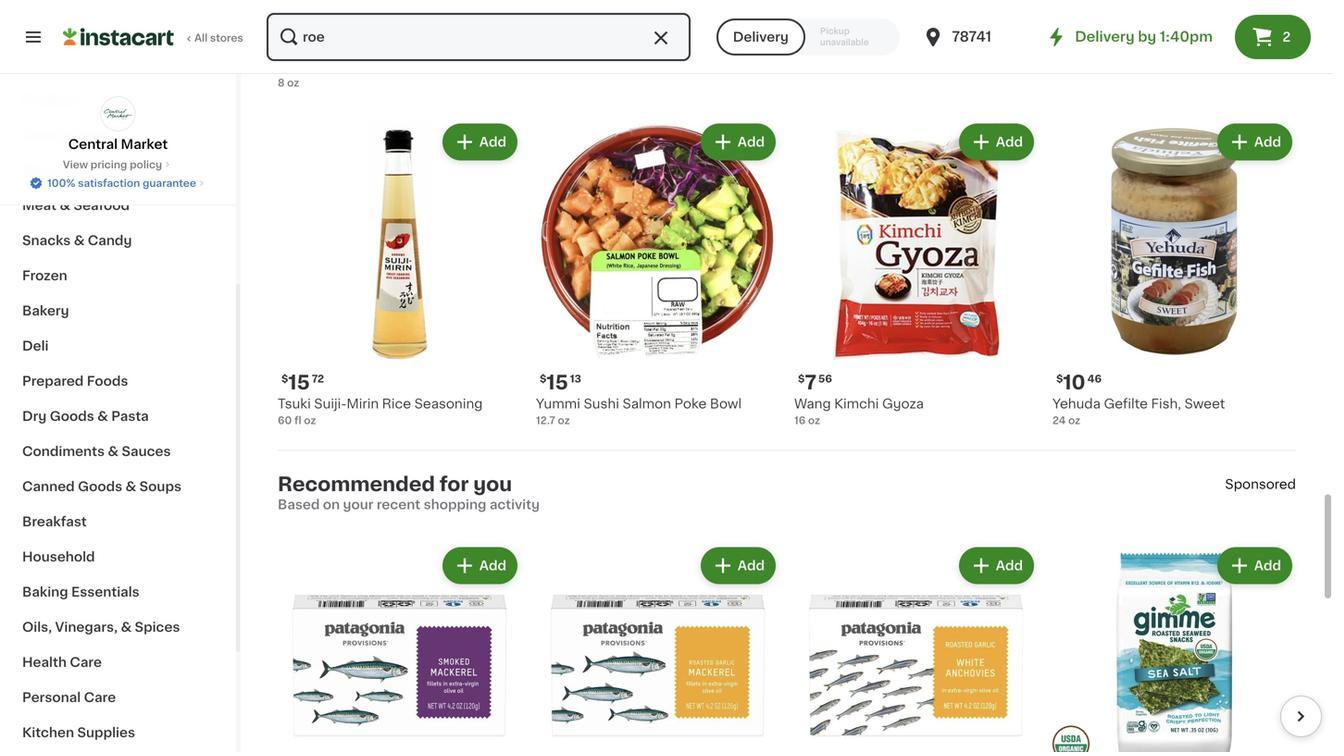 Task type: vqa. For each thing, say whether or not it's contained in the screenshot.


Task type: describe. For each thing, give the bounding box(es) containing it.
100% satisfaction guarantee button
[[29, 172, 207, 191]]

sauces
[[122, 445, 171, 458]]

15 for $ 15 13
[[547, 373, 568, 392]]

1:40pm
[[1160, 30, 1213, 44]]

produce link
[[11, 82, 225, 118]]

78741
[[952, 30, 992, 44]]

personal care link
[[11, 680, 225, 716]]

soups
[[139, 481, 181, 493]]

oz inside the tsuki suiji-mirin rice seasoning 60 fl oz
[[304, 416, 316, 426]]

beverages link
[[11, 153, 225, 188]]

snacks & candy
[[22, 234, 132, 247]]

de
[[900, 23, 919, 36]]

baking essentials
[[22, 586, 140, 599]]

prepared
[[22, 375, 84, 388]]

item carousel region
[[252, 536, 1322, 753]]

canned
[[22, 481, 75, 493]]

yummi sushi salmon poke bowl 12.7 oz
[[536, 398, 742, 426]]

activity
[[490, 498, 540, 511]]

sushi for vegetable
[[1100, 23, 1136, 36]]

prepared foods
[[22, 375, 128, 388]]

oils,
[[22, 621, 52, 634]]

seafood
[[74, 199, 130, 212]]

guarantee
[[143, 178, 196, 188]]

oz inside yummi sushi japanese dressing tuna vegetable poke 13.8 oz
[[560, 59, 572, 69]]

goods for dry
[[50, 410, 94, 423]]

vegetable inside yummi sushi japanese dressing tuna vegetable poke 13.8 oz
[[571, 41, 637, 54]]

sushi for tuna
[[325, 23, 361, 36]]

yummi sushi vegetable & salmon poke with japanese dressing
[[1053, 23, 1271, 54]]

ponzu
[[278, 60, 318, 73]]

yummi sushi vegetable & salmon poke with japanese dressing button
[[1053, 0, 1296, 72]]

spo nsored
[[1225, 478, 1296, 491]]

tuna inside yummi sushi japanese dressing tuna vegetable poke 13.8 oz
[[536, 41, 567, 54]]

health care
[[22, 656, 102, 669]]

& inside 'link'
[[60, 199, 70, 212]]

2
[[1283, 31, 1291, 44]]

100%
[[47, 178, 75, 188]]

$ for $ 10 46
[[1056, 374, 1063, 384]]

cheese
[[973, 23, 1023, 36]]

12.7
[[536, 416, 555, 426]]

yummi for 13.8
[[536, 23, 580, 36]]

72
[[312, 374, 324, 384]]

japanese inside yummi sushi vegetable & salmon poke with japanese dressing
[[1121, 41, 1185, 54]]

vegetable inside yummi sushi vegetable & salmon poke with japanese dressing
[[1139, 23, 1205, 36]]

yehuda gefilte fish, sweet 24 oz
[[1053, 398, 1225, 426]]

tsuki suiji-mirin rice seasoning 60 fl oz
[[278, 398, 483, 426]]

care for health care
[[70, 656, 102, 669]]

view
[[63, 160, 88, 170]]

delivery for delivery by 1:40pm
[[1075, 30, 1135, 44]]

frozen link
[[11, 258, 225, 293]]

satisfaction
[[78, 178, 140, 188]]

nsored
[[1251, 478, 1296, 491]]

dry goods & pasta link
[[11, 399, 225, 434]]

sushi for japanese
[[584, 23, 619, 36]]

canned goods & soups
[[22, 481, 181, 493]]

kitchen
[[22, 727, 74, 740]]

yummi inside yummi sushi salmon poke bowl 12.7 oz
[[536, 398, 580, 411]]

delivery button
[[716, 19, 805, 56]]

bakery link
[[11, 293, 225, 329]]

1 vertical spatial and
[[328, 78, 354, 91]]

wasabi
[[278, 78, 325, 91]]

central market logo image
[[100, 96, 136, 131]]

all
[[194, 33, 208, 43]]

prepared foods link
[[11, 364, 225, 399]]

market
[[121, 138, 168, 151]]

product group containing 7
[[794, 120, 1038, 428]]

swiss
[[794, 23, 832, 36]]

$ 7 56
[[798, 373, 832, 392]]

$ for $ 7 56
[[798, 374, 805, 384]]

seasoning
[[414, 398, 483, 411]]

yummi for black
[[278, 23, 322, 36]]

recommended for you
[[278, 475, 512, 494]]

product group containing 10
[[1053, 120, 1296, 428]]

mirin
[[347, 398, 379, 411]]

78741 button
[[922, 11, 1033, 63]]

bowl
[[710, 398, 742, 411]]

in
[[440, 23, 452, 36]]

personal
[[22, 692, 81, 705]]

snacks & candy link
[[11, 223, 225, 258]]

& left candy
[[74, 234, 85, 247]]

& left pasta
[[97, 410, 108, 423]]

oz right 8
[[287, 78, 299, 88]]

& inside yummi sushi vegetable & salmon poke with japanese dressing
[[1208, 23, 1219, 36]]

kitchen supplies link
[[11, 716, 225, 751]]

frozen
[[22, 269, 67, 282]]

salt
[[455, 23, 480, 36]]

oils, vinegars, & spices
[[22, 621, 180, 634]]

sushi for salmon
[[584, 398, 619, 411]]

2 button
[[1235, 15, 1311, 59]]

bakery
[[22, 305, 69, 318]]

gyoza
[[882, 398, 924, 411]]

delivery by 1:40pm link
[[1045, 26, 1213, 48]]

1 horizontal spatial and
[[483, 23, 509, 36]]

dressing inside yummi sushi japanese dressing tuna vegetable poke 13.8 oz
[[690, 23, 748, 36]]

delivery for delivery
[[733, 31, 789, 44]]

dairy & eggs link
[[11, 118, 225, 153]]

supplies
[[77, 727, 135, 740]]

13.8
[[536, 59, 557, 69]]

japanese inside yummi sushi japanese dressing tuna vegetable poke 13.8 oz
[[623, 23, 686, 36]]

kitchen supplies
[[22, 727, 135, 740]]

sweet
[[1185, 398, 1225, 411]]

eggs
[[75, 129, 109, 142]]



Task type: locate. For each thing, give the bounding box(es) containing it.
0 horizontal spatial vegetable
[[571, 41, 637, 54]]

$ left 13 at the left
[[540, 374, 547, 384]]

and down "sauce,"
[[328, 78, 354, 91]]

15 left 13 at the left
[[547, 373, 568, 392]]

yummi up 13.8
[[536, 23, 580, 36]]

1 horizontal spatial poke
[[674, 398, 707, 411]]

oz right 13.8
[[560, 59, 572, 69]]

0 vertical spatial salmon
[[1222, 23, 1271, 36]]

yummi sushi tuna tataki in salt and black peppers, served with yummi ponzu sauce, garnished with ginger, wasabi and soy sauce
[[278, 23, 518, 91]]

sushi inside yummi sushi japanese dressing tuna vegetable poke 13.8 oz
[[584, 23, 619, 36]]

oz right 12.7
[[558, 416, 570, 426]]

household
[[22, 551, 95, 564]]

1 horizontal spatial japanese
[[1121, 41, 1185, 54]]

tuna up served at the left of the page
[[364, 23, 396, 36]]

yummi left by
[[1053, 23, 1097, 36]]

and right salt at the top left of the page
[[483, 23, 509, 36]]

$15.13 element
[[1053, 0, 1296, 20]]

yummi sushi japanese dressing tuna vegetable poke 13.8 oz
[[536, 23, 748, 69]]

condiments & sauces
[[22, 445, 171, 458]]

based on your recent shopping activity
[[278, 498, 540, 511]]

mart
[[835, 23, 865, 36]]

salmon inside yummi sushi vegetable & salmon poke with japanese dressing
[[1222, 23, 1271, 36]]

& left sauces
[[108, 445, 119, 458]]

add
[[479, 136, 506, 149], [738, 136, 765, 149], [996, 136, 1023, 149], [1254, 136, 1281, 149], [479, 560, 506, 573], [738, 560, 765, 573], [996, 560, 1023, 573], [1254, 560, 1281, 573]]

candy
[[88, 234, 132, 247]]

canned goods & soups link
[[11, 469, 225, 505]]

$ up yehuda
[[1056, 374, 1063, 384]]

you
[[473, 475, 512, 494]]

central market
[[68, 138, 168, 151]]

poke inside yummi sushi salmon poke bowl 12.7 oz
[[674, 398, 707, 411]]

care for personal care
[[84, 692, 116, 705]]

dry
[[22, 410, 47, 423]]

0 vertical spatial and
[[483, 23, 509, 36]]

delivery
[[1075, 30, 1135, 44], [733, 31, 789, 44]]

$ inside $ 10 46
[[1056, 374, 1063, 384]]

56
[[818, 374, 832, 384]]

oz right fl
[[304, 416, 316, 426]]

& left soups
[[125, 481, 136, 493]]

wang
[[794, 398, 831, 411]]

goods for canned
[[78, 481, 122, 493]]

0 vertical spatial dressing
[[690, 23, 748, 36]]

0 horizontal spatial dressing
[[690, 23, 748, 36]]

0 horizontal spatial poke
[[640, 41, 672, 54]]

shopping
[[424, 498, 486, 511]]

yummi inside yummi sushi vegetable & salmon poke with japanese dressing
[[1053, 23, 1097, 36]]

1 horizontal spatial 15
[[547, 373, 568, 392]]

4 $ from the left
[[1056, 374, 1063, 384]]

$ inside $ 15 13
[[540, 374, 547, 384]]

and
[[483, 23, 509, 36], [328, 78, 354, 91]]

$ for $ 15 13
[[540, 374, 547, 384]]

sushi inside yummi sushi tuna tataki in salt and black peppers, served with yummi ponzu sauce, garnished with ginger, wasabi and soy sauce
[[325, 23, 361, 36]]

all stores link
[[63, 11, 244, 63]]

1 $ from the left
[[281, 374, 288, 384]]

recommended
[[278, 475, 435, 494]]

& down $15.13 element in the right of the page
[[1208, 23, 1219, 36]]

yummi for japanese
[[1053, 23, 1097, 36]]

oz inside wang kimchi gyoza 16 oz
[[808, 416, 820, 426]]

with
[[427, 41, 457, 54], [1088, 41, 1118, 54], [439, 60, 469, 73]]

personal care
[[22, 692, 116, 705]]

1 vertical spatial salmon
[[623, 398, 671, 411]]

$ 15 13
[[540, 373, 581, 392]]

salmon inside yummi sushi salmon poke bowl 12.7 oz
[[623, 398, 671, 411]]

1 vertical spatial japanese
[[1121, 41, 1185, 54]]

with inside yummi sushi vegetable & salmon poke with japanese dressing
[[1088, 41, 1118, 54]]

oz inside yummi sushi salmon poke bowl 12.7 oz
[[558, 416, 570, 426]]

goods down prepared foods
[[50, 410, 94, 423]]

15 for $ 15 72
[[288, 373, 310, 392]]

yummi
[[278, 23, 322, 36], [536, 23, 580, 36], [1053, 23, 1097, 36], [460, 41, 504, 54], [536, 398, 580, 411]]

0 horizontal spatial japanese
[[623, 23, 686, 36]]

salmon left "2"
[[1222, 23, 1271, 36]]

1 vertical spatial care
[[84, 692, 116, 705]]

$ inside $ 15 72
[[281, 374, 288, 384]]

instacart logo image
[[63, 26, 174, 48]]

1 vertical spatial tuna
[[536, 41, 567, 54]]

delivery by 1:40pm
[[1075, 30, 1213, 44]]

60
[[278, 416, 292, 426]]

spo
[[1225, 478, 1251, 491]]

for
[[440, 475, 469, 494]]

health care link
[[11, 645, 225, 680]]

breakfast link
[[11, 505, 225, 540]]

8 oz
[[278, 78, 299, 88]]

recent
[[377, 498, 421, 511]]

condiments & sauces link
[[11, 434, 225, 469]]

2 horizontal spatial poke
[[1053, 41, 1085, 54]]

1 horizontal spatial vegetable
[[1139, 23, 1205, 36]]

peppers,
[[317, 41, 375, 54]]

$ up tsuki
[[281, 374, 288, 384]]

24
[[1053, 416, 1066, 426]]

& left eggs
[[61, 129, 72, 142]]

1 vertical spatial dressing
[[1188, 41, 1246, 54]]

swiss mart tete de moines cheese $1.82/oz
[[794, 23, 1023, 51]]

central market link
[[68, 96, 168, 154]]

0 horizontal spatial 15
[[288, 373, 310, 392]]

sushi inside yummi sushi salmon poke bowl 12.7 oz
[[584, 398, 619, 411]]

moines
[[922, 23, 970, 36]]

care up supplies
[[84, 692, 116, 705]]

soy
[[357, 78, 382, 91]]

15 left 72
[[288, 373, 310, 392]]

15
[[288, 373, 310, 392], [547, 373, 568, 392]]

0 vertical spatial tuna
[[364, 23, 396, 36]]

fl
[[294, 416, 301, 426]]

black
[[278, 41, 313, 54]]

0 vertical spatial japanese
[[623, 23, 686, 36]]

2 $ from the left
[[540, 374, 547, 384]]

salmon left bowl
[[623, 398, 671, 411]]

served
[[378, 41, 424, 54]]

all stores
[[194, 33, 243, 43]]

spices
[[135, 621, 180, 634]]

sushi inside yummi sushi vegetable & salmon poke with japanese dressing
[[1100, 23, 1136, 36]]

1 horizontal spatial tuna
[[536, 41, 567, 54]]

None search field
[[265, 11, 692, 63]]

suiji-
[[314, 398, 347, 411]]

0 vertical spatial goods
[[50, 410, 94, 423]]

poke
[[640, 41, 672, 54], [1053, 41, 1085, 54], [674, 398, 707, 411]]

& down 100%
[[60, 199, 70, 212]]

tuna up 13.8
[[536, 41, 567, 54]]

yummi up ginger,
[[460, 41, 504, 54]]

yehuda
[[1053, 398, 1101, 411]]

yummi up 12.7
[[536, 398, 580, 411]]

$29.11 per pound element
[[794, 0, 1038, 20]]

meat & seafood link
[[11, 188, 225, 223]]

2 15 from the left
[[547, 373, 568, 392]]

breakfast
[[22, 516, 87, 529]]

0 horizontal spatial salmon
[[623, 398, 671, 411]]

1 horizontal spatial salmon
[[1222, 23, 1271, 36]]

0 vertical spatial care
[[70, 656, 102, 669]]

$ 10 46
[[1056, 373, 1102, 392]]

1 15 from the left
[[288, 373, 310, 392]]

baking
[[22, 586, 68, 599]]

8
[[278, 78, 285, 88]]

0 horizontal spatial delivery
[[733, 31, 789, 44]]

16
[[794, 416, 806, 426]]

7
[[805, 373, 817, 392]]

product group
[[278, 120, 521, 428], [536, 120, 780, 428], [794, 120, 1038, 428], [1053, 120, 1296, 428], [278, 544, 521, 753], [536, 544, 780, 753], [794, 544, 1038, 753], [1053, 544, 1296, 753]]

delivery left swiss
[[733, 31, 789, 44]]

by
[[1138, 30, 1156, 44]]

wang kimchi gyoza 16 oz
[[794, 398, 924, 426]]

snacks
[[22, 234, 71, 247]]

view pricing policy
[[63, 160, 162, 170]]

$
[[281, 374, 288, 384], [540, 374, 547, 384], [798, 374, 805, 384], [1056, 374, 1063, 384]]

goods down the condiments & sauces
[[78, 481, 122, 493]]

$ inside $ 7 56
[[798, 374, 805, 384]]

oz inside yehuda gefilte fish, sweet 24 oz
[[1068, 416, 1081, 426]]

tataki
[[399, 23, 437, 36]]

delivery inside 'link'
[[1075, 30, 1135, 44]]

care down vinegars,
[[70, 656, 102, 669]]

oz right 24
[[1068, 416, 1081, 426]]

&
[[1208, 23, 1219, 36], [61, 129, 72, 142], [60, 199, 70, 212], [74, 234, 85, 247], [97, 410, 108, 423], [108, 445, 119, 458], [125, 481, 136, 493], [121, 621, 132, 634]]

item badge image
[[1053, 726, 1090, 753]]

ginger,
[[472, 60, 518, 73]]

rice
[[382, 398, 411, 411]]

fish,
[[1151, 398, 1181, 411]]

health
[[22, 656, 67, 669]]

deli
[[22, 340, 49, 353]]

$1.82/oz
[[794, 41, 838, 51]]

tuna
[[364, 23, 396, 36], [536, 41, 567, 54]]

0 horizontal spatial tuna
[[364, 23, 396, 36]]

oz right '16'
[[808, 416, 820, 426]]

& left spices
[[121, 621, 132, 634]]

1 horizontal spatial dressing
[[1188, 41, 1246, 54]]

3 $ from the left
[[798, 374, 805, 384]]

condiments
[[22, 445, 105, 458]]

poke inside yummi sushi japanese dressing tuna vegetable poke 13.8 oz
[[640, 41, 672, 54]]

1 horizontal spatial delivery
[[1075, 30, 1135, 44]]

1 vertical spatial goods
[[78, 481, 122, 493]]

vinegars,
[[55, 621, 118, 634]]

gefilte
[[1104, 398, 1148, 411]]

Search field
[[267, 13, 690, 61]]

0 vertical spatial vegetable
[[1139, 23, 1205, 36]]

tuna inside yummi sushi tuna tataki in salt and black peppers, served with yummi ponzu sauce, garnished with ginger, wasabi and soy sauce
[[364, 23, 396, 36]]

dairy
[[22, 129, 58, 142]]

poke inside yummi sushi vegetable & salmon poke with japanese dressing
[[1053, 41, 1085, 54]]

yummi up black
[[278, 23, 322, 36]]

$ 15 72
[[281, 373, 324, 392]]

$ left the 56
[[798, 374, 805, 384]]

service type group
[[716, 19, 900, 56]]

yummi inside yummi sushi japanese dressing tuna vegetable poke 13.8 oz
[[536, 23, 580, 36]]

$ for $ 15 72
[[281, 374, 288, 384]]

pricing
[[90, 160, 127, 170]]

delivery inside button
[[733, 31, 789, 44]]

dressing inside yummi sushi vegetable & salmon poke with japanese dressing
[[1188, 41, 1246, 54]]

delivery left by
[[1075, 30, 1135, 44]]

tsuki
[[278, 398, 311, 411]]

meat
[[22, 199, 57, 212]]

0 horizontal spatial and
[[328, 78, 354, 91]]

1 vertical spatial vegetable
[[571, 41, 637, 54]]



